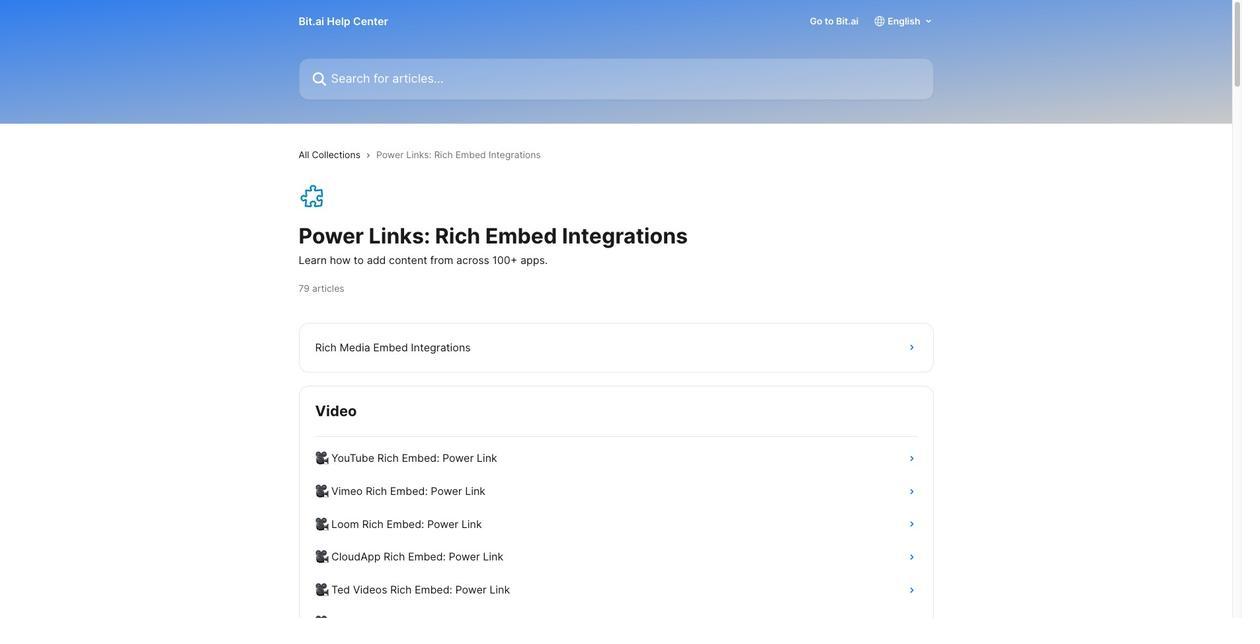 Task type: vqa. For each thing, say whether or not it's contained in the screenshot.
Embed inside the Power Links: Rich Embed Integrations Learn how to add content from across 100+ apps.
yes



Task type: locate. For each thing, give the bounding box(es) containing it.
1 horizontal spatial integrations
[[489, 149, 541, 160]]

🎥 youtube rich embed: power link
[[315, 452, 497, 465]]

🎥 cloudapp rich embed: power link link
[[307, 541, 925, 574]]

🎥 left vimeo
[[315, 484, 329, 498]]

links: for power links: rich embed integrations learn how to add content from across 100+ apps.
[[369, 223, 430, 249]]

🎥 cloudapp rich embed: power link
[[315, 550, 504, 563]]

100+
[[493, 254, 518, 267]]

to
[[825, 15, 834, 26], [354, 254, 364, 267]]

links:
[[407, 149, 432, 160], [369, 223, 430, 249]]

embed:
[[402, 452, 440, 465], [390, 484, 428, 498], [387, 517, 425, 530], [408, 550, 446, 563], [415, 583, 453, 596]]

media
[[340, 341, 370, 354]]

1 🎥 from the top
[[315, 452, 329, 465]]

🎥 for 🎥 cloudapp rich embed: power link
[[315, 550, 329, 563]]

rich for power links: rich embed integrations learn how to add content from across 100+ apps.
[[435, 223, 481, 249]]

🎥
[[315, 452, 329, 465], [315, 484, 329, 498], [315, 517, 329, 530], [315, 550, 329, 563], [315, 583, 329, 596]]

rich inside power links: rich embed integrations learn how to add content from across 100+ apps.
[[435, 223, 481, 249]]

youtube
[[332, 452, 375, 465]]

1 horizontal spatial to
[[825, 15, 834, 26]]

to left add
[[354, 254, 364, 267]]

embed inside power links: rich embed integrations learn how to add content from across 100+ apps.
[[486, 223, 557, 249]]

to right go
[[825, 15, 834, 26]]

5 🎥 from the top
[[315, 583, 329, 596]]

2 horizontal spatial integrations
[[562, 223, 688, 249]]

rich
[[434, 149, 453, 160], [435, 223, 481, 249], [315, 341, 337, 354], [378, 452, 399, 465], [366, 484, 387, 498], [362, 517, 384, 530], [384, 550, 405, 563], [390, 583, 412, 596]]

79
[[299, 283, 310, 294]]

rich for 🎥 vimeo rich embed: power link
[[366, 484, 387, 498]]

embed: up the "🎥 ted videos rich embed: power link"
[[408, 550, 446, 563]]

bit.ai right go
[[837, 15, 859, 26]]

🎥 for 🎥 youtube rich embed: power link
[[315, 452, 329, 465]]

rich for 🎥 cloudapp rich embed: power link
[[384, 550, 405, 563]]

articles
[[312, 283, 345, 294]]

0 horizontal spatial bit.ai
[[299, 15, 324, 28]]

power links: rich embed integrations learn how to add content from across 100+ apps.
[[299, 223, 688, 267]]

ted
[[332, 583, 350, 596]]

0 vertical spatial embed
[[456, 149, 486, 160]]

embed for power links: rich embed integrations
[[456, 149, 486, 160]]

🎥 ted videos rich embed: power link
[[315, 583, 510, 596]]

embed
[[456, 149, 486, 160], [486, 223, 557, 249], [373, 341, 408, 354]]

link for 🎥 cloudapp rich embed: power link
[[483, 550, 504, 563]]

integrations
[[489, 149, 541, 160], [562, 223, 688, 249], [411, 341, 471, 354]]

power
[[377, 149, 404, 160], [299, 223, 364, 249], [443, 452, 474, 465], [431, 484, 462, 498], [427, 517, 459, 530], [449, 550, 480, 563], [456, 583, 487, 596]]

🎥 for 🎥 ted videos rich embed: power link
[[315, 583, 329, 596]]

0 vertical spatial integrations
[[489, 149, 541, 160]]

0 horizontal spatial to
[[354, 254, 364, 267]]

embed: for cloudapp
[[408, 550, 446, 563]]

2 vertical spatial embed
[[373, 341, 408, 354]]

4 🎥 from the top
[[315, 550, 329, 563]]

across
[[457, 254, 490, 267]]

vimeo
[[332, 484, 363, 498]]

integrations inside power links: rich embed integrations learn how to add content from across 100+ apps.
[[562, 223, 688, 249]]

79 articles
[[299, 283, 345, 294]]

go to bit.ai
[[810, 15, 859, 26]]

links: for power links: rich embed integrations
[[407, 149, 432, 160]]

embed: up 🎥 cloudapp rich embed: power link
[[387, 517, 425, 530]]

1 vertical spatial embed
[[486, 223, 557, 249]]

go
[[810, 15, 823, 26]]

video
[[315, 402, 357, 420]]

🎥 left ted on the bottom of the page
[[315, 583, 329, 596]]

1 vertical spatial links:
[[369, 223, 430, 249]]

embed: up the 🎥 vimeo rich embed: power link
[[402, 452, 440, 465]]

bit.ai
[[299, 15, 324, 28], [837, 15, 859, 26]]

embed: for loom
[[387, 517, 425, 530]]

3 🎥 from the top
[[315, 517, 329, 530]]

1 vertical spatial integrations
[[562, 223, 688, 249]]

collections
[[312, 149, 361, 160]]

all collections
[[299, 149, 361, 160]]

🎥 left "cloudapp"
[[315, 550, 329, 563]]

🎥 ted videos rich embed: power link link
[[307, 574, 925, 606]]

🎥 for 🎥 loom rich embed: power link
[[315, 517, 329, 530]]

how
[[330, 254, 351, 267]]

bit.ai left help
[[299, 15, 324, 28]]

2 vertical spatial integrations
[[411, 341, 471, 354]]

link
[[477, 452, 497, 465], [465, 484, 486, 498], [462, 517, 482, 530], [483, 550, 504, 563], [490, 583, 510, 596]]

rich media embed integrations link
[[307, 331, 925, 364]]

0 horizontal spatial integrations
[[411, 341, 471, 354]]

🎥 left loom
[[315, 517, 329, 530]]

video link
[[315, 402, 918, 421]]

0 vertical spatial to
[[825, 15, 834, 26]]

rich for 🎥 loom rich embed: power link
[[362, 517, 384, 530]]

🎥 left youtube at the left
[[315, 452, 329, 465]]

embed for power links: rich embed integrations learn how to add content from across 100+ apps.
[[486, 223, 557, 249]]

embed: down 🎥 youtube rich embed: power link
[[390, 484, 428, 498]]

embed: for vimeo
[[390, 484, 428, 498]]

integrations for power links: rich embed integrations learn how to add content from across 100+ apps.
[[562, 223, 688, 249]]

rich for power links: rich embed integrations
[[434, 149, 453, 160]]

1 vertical spatial to
[[354, 254, 364, 267]]

2 🎥 from the top
[[315, 484, 329, 498]]

content
[[389, 254, 428, 267]]

english
[[888, 15, 921, 26]]

links: inside power links: rich embed integrations learn how to add content from across 100+ apps.
[[369, 223, 430, 249]]

0 vertical spatial links:
[[407, 149, 432, 160]]

learn
[[299, 254, 327, 267]]



Task type: describe. For each thing, give the bounding box(es) containing it.
link for 🎥 vimeo rich embed: power link
[[465, 484, 486, 498]]

🎥 loom rich embed: power link link
[[307, 508, 925, 541]]

embed: down 🎥 cloudapp rich embed: power link
[[415, 583, 453, 596]]

power links: rich embed integrations
[[377, 149, 541, 160]]

integrations for power links: rich embed integrations
[[489, 149, 541, 160]]

1 horizontal spatial bit.ai
[[837, 15, 859, 26]]

all
[[299, 149, 309, 160]]

link for 🎥 youtube rich embed: power link
[[477, 452, 497, 465]]

power inside power links: rich embed integrations learn how to add content from across 100+ apps.
[[299, 223, 364, 249]]

link for 🎥 loom rich embed: power link
[[462, 517, 482, 530]]

embed: for youtube
[[402, 452, 440, 465]]

🎥 loom rich embed: power link
[[315, 517, 482, 530]]

loom
[[332, 517, 359, 530]]

help
[[327, 15, 351, 28]]

Search for articles... text field
[[299, 58, 934, 100]]

🎥 vimeo rich embed: power link link
[[307, 475, 925, 508]]

from
[[431, 254, 454, 267]]

add
[[367, 254, 386, 267]]

rich media embed integrations
[[315, 341, 471, 354]]

videos
[[353, 583, 387, 596]]

bit.ai help center
[[299, 15, 388, 28]]

go to bit.ai link
[[810, 15, 859, 26]]

cloudapp
[[332, 550, 381, 563]]

all collections link
[[299, 147, 366, 162]]

apps.
[[521, 254, 548, 267]]

center
[[353, 15, 388, 28]]

rich for 🎥 youtube rich embed: power link
[[378, 452, 399, 465]]

🎥 vimeo rich embed: power link
[[315, 484, 486, 498]]

🎥 for 🎥 vimeo rich embed: power link
[[315, 484, 329, 498]]

to inside power links: rich embed integrations learn how to add content from across 100+ apps.
[[354, 254, 364, 267]]

🎥 youtube rich embed: power link link
[[307, 442, 925, 475]]



